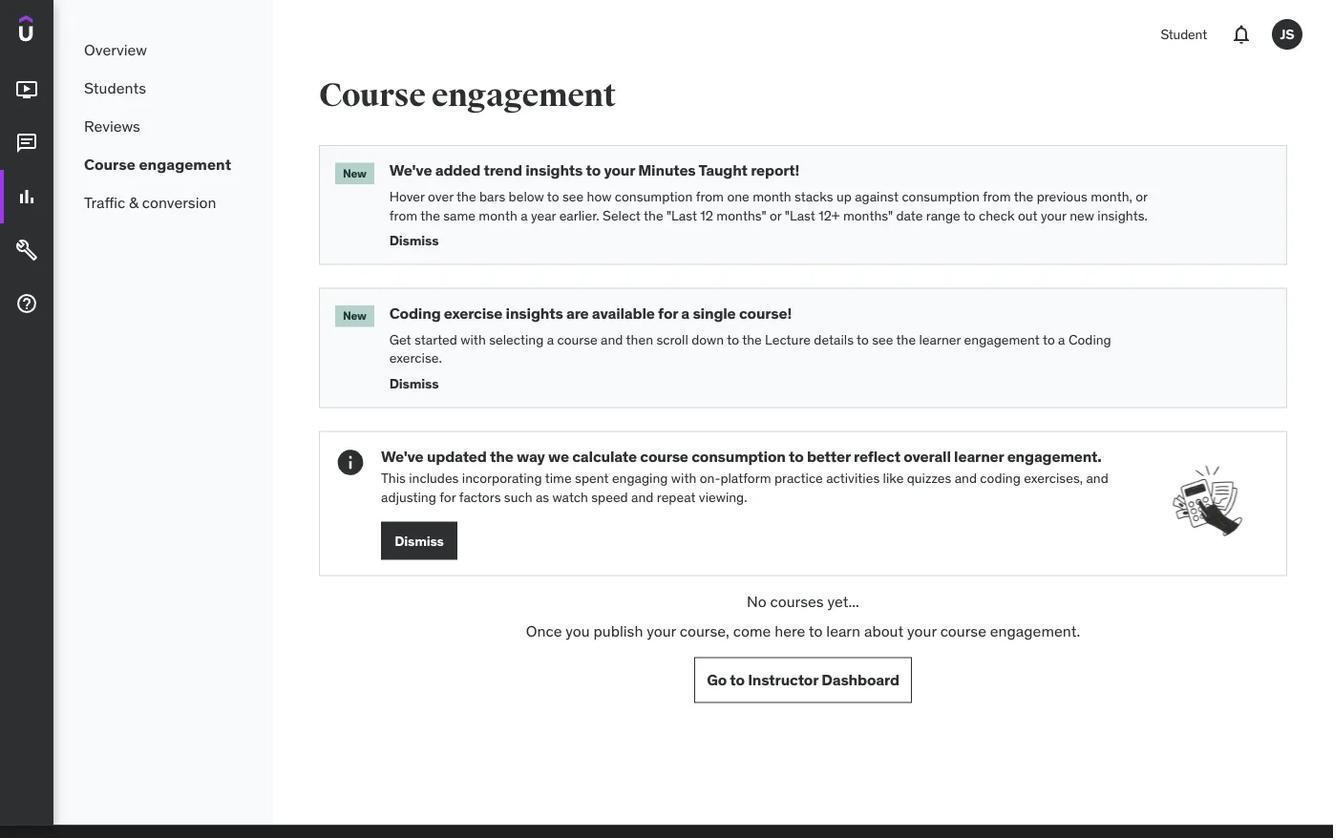 Task type: locate. For each thing, give the bounding box(es) containing it.
taught
[[698, 160, 748, 180]]

a
[[521, 207, 528, 224], [681, 303, 690, 323], [547, 331, 554, 348], [1058, 331, 1065, 348]]

engagement
[[431, 75, 616, 115], [139, 154, 231, 174], [964, 331, 1040, 348]]

course engagement up added
[[319, 75, 616, 115]]

2 vertical spatial engagement
[[964, 331, 1040, 348]]

coding exercise insights are available for a single course! get started with selecting a course and then scroll down to the lecture details to see the learner engagement to a coding exercise. dismiss
[[389, 303, 1111, 392]]

from up 12
[[696, 188, 724, 205]]

month down the bars
[[479, 207, 517, 224]]

below
[[509, 188, 544, 205]]

scroll
[[656, 331, 688, 348]]

we
[[548, 446, 569, 466]]

with inside we've updated the way we calculate course consumption to better reflect overall learner engagement. this includes incorporating time spent engaging with on-platform practice activities like quizzes and coding exercises, and adjusting for factors such as watch speed and repeat viewing.
[[671, 470, 697, 487]]

1 horizontal spatial months"
[[843, 207, 893, 224]]

course down are
[[557, 331, 598, 348]]

1 vertical spatial dismiss button
[[389, 368, 1271, 392]]

0 vertical spatial coding
[[389, 303, 441, 323]]

consumption up range on the right top
[[902, 188, 980, 205]]

instructor
[[748, 670, 818, 690]]

course
[[557, 331, 598, 348], [640, 446, 688, 466], [940, 621, 986, 641]]

1 horizontal spatial see
[[872, 331, 893, 348]]

month
[[753, 188, 791, 205], [479, 207, 517, 224]]

dismiss button for report!
[[389, 225, 1271, 249]]

from down hover on the left top of page
[[389, 207, 417, 224]]

0 vertical spatial month
[[753, 188, 791, 205]]

we've inside we've added trend insights to your minutes taught report! hover over the bars below to see how consumption from one month stacks up against consumption from the previous month, or from the same month a year earlier. select the "last 12 months" or "last 12+ months" date range to check out your new insights. dismiss
[[389, 160, 432, 180]]

your up how
[[604, 160, 635, 180]]

0 horizontal spatial month
[[479, 207, 517, 224]]

2 horizontal spatial engagement
[[964, 331, 1040, 348]]

reviews
[[84, 116, 140, 135]]

1 vertical spatial for
[[439, 489, 456, 506]]

1 vertical spatial month
[[479, 207, 517, 224]]

notifications image
[[1230, 23, 1253, 46]]

traffic & conversion
[[84, 192, 216, 212]]

with down exercise
[[461, 331, 486, 348]]

dismiss down hover on the left top of page
[[389, 232, 439, 249]]

0 vertical spatial course engagement
[[319, 75, 616, 115]]

0 horizontal spatial course
[[557, 331, 598, 348]]

insights inside we've added trend insights to your minutes taught report! hover over the bars below to see how consumption from one month stacks up against consumption from the previous month, or from the same month a year earlier. select the "last 12 months" or "last 12+ months" date range to check out your new insights. dismiss
[[525, 160, 583, 180]]

repeat
[[657, 489, 696, 506]]

1 new from the top
[[343, 166, 367, 180]]

"last down stacks at the top of page
[[785, 207, 815, 224]]

0 vertical spatial course
[[557, 331, 598, 348]]

2 months" from the left
[[843, 207, 893, 224]]

1 vertical spatial with
[[671, 470, 697, 487]]

details
[[814, 331, 854, 348]]

exercise
[[444, 303, 503, 323]]

dismiss down adjusting
[[395, 532, 444, 549]]

month down 'report!'
[[753, 188, 791, 205]]

1 vertical spatial insights
[[506, 303, 563, 323]]

dismiss button down 12+
[[389, 225, 1271, 249]]

learner inside we've updated the way we calculate course consumption to better reflect overall learner engagement. this includes incorporating time spent engaging with on-platform practice activities like quizzes and coding exercises, and adjusting for factors such as watch speed and repeat viewing.
[[954, 446, 1004, 466]]

and left then
[[601, 331, 623, 348]]

for up the scroll
[[658, 303, 678, 323]]

js link
[[1264, 11, 1310, 57]]

1 vertical spatial new
[[343, 309, 367, 323]]

new for coding
[[343, 309, 367, 323]]

one
[[727, 188, 749, 205]]

course right the about at the bottom of the page
[[940, 621, 986, 641]]

for
[[658, 303, 678, 323], [439, 489, 456, 506]]

1 months" from the left
[[717, 207, 766, 224]]

and inside the coding exercise insights are available for a single course! get started with selecting a course and then scroll down to the lecture details to see the learner engagement to a coding exercise. dismiss
[[601, 331, 623, 348]]

0 horizontal spatial for
[[439, 489, 456, 506]]

1 horizontal spatial from
[[696, 188, 724, 205]]

0 vertical spatial see
[[562, 188, 584, 205]]

down
[[692, 331, 724, 348]]

then
[[626, 331, 653, 348]]

go to instructor dashboard link
[[694, 658, 912, 703]]

see
[[562, 188, 584, 205], [872, 331, 893, 348]]

see right details
[[872, 331, 893, 348]]

a inside we've added trend insights to your minutes taught report! hover over the bars below to see how consumption from one month stacks up against consumption from the previous month, or from the same month a year earlier. select the "last 12 months" or "last 12+ months" date range to check out your new insights. dismiss
[[521, 207, 528, 224]]

1 horizontal spatial month
[[753, 188, 791, 205]]

2 medium image from the top
[[15, 132, 38, 155]]

exercises,
[[1024, 470, 1083, 487]]

course engagement down reviews link
[[84, 154, 231, 174]]

the down course!
[[742, 331, 762, 348]]

1 horizontal spatial course
[[319, 75, 426, 115]]

1 vertical spatial engagement.
[[990, 621, 1080, 641]]

1 vertical spatial learner
[[954, 446, 1004, 466]]

3 medium image from the top
[[15, 239, 38, 262]]

medium image
[[15, 78, 38, 101], [15, 132, 38, 155], [15, 239, 38, 262], [15, 292, 38, 315]]

traffic & conversion link
[[53, 183, 273, 222]]

new for we've
[[343, 166, 367, 180]]

12+
[[819, 207, 840, 224]]

updated
[[427, 446, 487, 466]]

dismiss button down details
[[389, 368, 1271, 392]]

course engagement
[[319, 75, 616, 115], [84, 154, 231, 174]]

2 vertical spatial dismiss
[[395, 532, 444, 549]]

insights
[[525, 160, 583, 180], [506, 303, 563, 323]]

udemy image
[[19, 15, 106, 48]]

overview
[[84, 39, 147, 59]]

hover
[[389, 188, 425, 205]]

includes
[[409, 470, 459, 487]]

1 vertical spatial dismiss
[[389, 375, 439, 392]]

0 vertical spatial dismiss
[[389, 232, 439, 249]]

see up earlier.
[[562, 188, 584, 205]]

0 horizontal spatial with
[[461, 331, 486, 348]]

for down includes
[[439, 489, 456, 506]]

0 vertical spatial learner
[[919, 331, 961, 348]]

we've up this
[[381, 446, 424, 466]]

1 horizontal spatial course
[[640, 446, 688, 466]]

reflect
[[854, 446, 900, 466]]

2 horizontal spatial course
[[940, 621, 986, 641]]

0 horizontal spatial from
[[389, 207, 417, 224]]

0 vertical spatial engagement.
[[1007, 446, 1102, 466]]

0 vertical spatial we've
[[389, 160, 432, 180]]

0 horizontal spatial see
[[562, 188, 584, 205]]

for inside the coding exercise insights are available for a single course! get started with selecting a course and then scroll down to the lecture details to see the learner engagement to a coding exercise. dismiss
[[658, 303, 678, 323]]

no courses yet... once you publish your course, come here to learn about your course engagement.
[[526, 592, 1080, 641]]

we've inside we've updated the way we calculate course consumption to better reflect overall learner engagement. this includes incorporating time spent engaging with on-platform practice activities like quizzes and coding exercises, and adjusting for factors such as watch speed and repeat viewing.
[[381, 446, 424, 466]]

and down engaging
[[631, 489, 654, 506]]

coding
[[389, 303, 441, 323], [1068, 331, 1111, 348]]

0 vertical spatial for
[[658, 303, 678, 323]]

course inside the coding exercise insights are available for a single course! get started with selecting a course and then scroll down to the lecture details to see the learner engagement to a coding exercise. dismiss
[[557, 331, 598, 348]]

0 vertical spatial insights
[[525, 160, 583, 180]]

course inside we've updated the way we calculate course consumption to better reflect overall learner engagement. this includes incorporating time spent engaging with on-platform practice activities like quizzes and coding exercises, and adjusting for factors such as watch speed and repeat viewing.
[[640, 446, 688, 466]]

and
[[601, 331, 623, 348], [955, 470, 977, 487], [1086, 470, 1108, 487], [631, 489, 654, 506]]

course
[[319, 75, 426, 115], [84, 154, 135, 174]]

1 vertical spatial engagement
[[139, 154, 231, 174]]

over
[[428, 188, 453, 205]]

1 vertical spatial we've
[[381, 446, 424, 466]]

against
[[855, 188, 899, 205]]

insights up the below
[[525, 160, 583, 180]]

1 vertical spatial see
[[872, 331, 893, 348]]

1 horizontal spatial coding
[[1068, 331, 1111, 348]]

quizzes
[[907, 470, 951, 487]]

with inside the coding exercise insights are available for a single course! get started with selecting a course and then scroll down to the lecture details to see the learner engagement to a coding exercise. dismiss
[[461, 331, 486, 348]]

selecting
[[489, 331, 544, 348]]

we've up hover on the left top of page
[[389, 160, 432, 180]]

months"
[[717, 207, 766, 224], [843, 207, 893, 224]]

time
[[545, 470, 572, 487]]

conversion
[[142, 192, 216, 212]]

to inside no courses yet... once you publish your course, come here to learn about your course engagement.
[[809, 621, 823, 641]]

0 horizontal spatial course engagement
[[84, 154, 231, 174]]

student link
[[1149, 11, 1219, 57]]

this
[[381, 470, 406, 487]]

with up repeat
[[671, 470, 697, 487]]

course inside no courses yet... once you publish your course, come here to learn about your course engagement.
[[940, 621, 986, 641]]

"last left 12
[[667, 207, 697, 224]]

come
[[733, 621, 771, 641]]

from
[[696, 188, 724, 205], [983, 188, 1011, 205], [389, 207, 417, 224]]

no
[[747, 592, 767, 612]]

the up same
[[456, 188, 476, 205]]

1 horizontal spatial with
[[671, 470, 697, 487]]

2 vertical spatial dismiss button
[[381, 522, 457, 560]]

1 horizontal spatial or
[[1136, 188, 1148, 205]]

dismiss
[[389, 232, 439, 249], [389, 375, 439, 392], [395, 532, 444, 549]]

1 horizontal spatial engagement
[[431, 75, 616, 115]]

months" down 'against'
[[843, 207, 893, 224]]

consumption up the platform
[[692, 446, 786, 466]]

0 horizontal spatial or
[[770, 207, 782, 224]]

12
[[700, 207, 713, 224]]

1 vertical spatial course
[[640, 446, 688, 466]]

once
[[526, 621, 562, 641]]

2 vertical spatial course
[[940, 621, 986, 641]]

dismiss inside the coding exercise insights are available for a single course! get started with selecting a course and then scroll down to the lecture details to see the learner engagement to a coding exercise. dismiss
[[389, 375, 439, 392]]

such
[[504, 489, 532, 506]]

0 vertical spatial dismiss button
[[389, 225, 1271, 249]]

js
[[1280, 25, 1294, 43]]

same
[[443, 207, 476, 224]]

1 horizontal spatial "last
[[785, 207, 815, 224]]

engagement.
[[1007, 446, 1102, 466], [990, 621, 1080, 641]]

the
[[456, 188, 476, 205], [1014, 188, 1034, 205], [420, 207, 440, 224], [644, 207, 663, 224], [742, 331, 762, 348], [896, 331, 916, 348], [490, 446, 513, 466]]

see inside the coding exercise insights are available for a single course! get started with selecting a course and then scroll down to the lecture details to see the learner engagement to a coding exercise. dismiss
[[872, 331, 893, 348]]

overall
[[904, 446, 951, 466]]

0 vertical spatial or
[[1136, 188, 1148, 205]]

way
[[517, 446, 545, 466]]

0 horizontal spatial months"
[[717, 207, 766, 224]]

the up incorporating
[[490, 446, 513, 466]]

0 vertical spatial with
[[461, 331, 486, 348]]

2 new from the top
[[343, 309, 367, 323]]

to
[[586, 160, 601, 180], [547, 188, 559, 205], [963, 207, 976, 224], [727, 331, 739, 348], [857, 331, 869, 348], [1043, 331, 1055, 348], [789, 446, 804, 466], [809, 621, 823, 641], [730, 670, 745, 690]]

insights up 'selecting'
[[506, 303, 563, 323]]

calculate
[[572, 446, 637, 466]]

see inside we've added trend insights to your minutes taught report! hover over the bars below to see how consumption from one month stacks up against consumption from the previous month, or from the same month a year earlier. select the "last 12 months" or "last 12+ months" date range to check out your new insights. dismiss
[[562, 188, 584, 205]]

year
[[531, 207, 556, 224]]

month,
[[1091, 188, 1132, 205]]

dismiss inside we've added trend insights to your minutes taught report! hover over the bars below to see how consumption from one month stacks up against consumption from the previous month, or from the same month a year earlier. select the "last 12 months" or "last 12+ months" date range to check out your new insights. dismiss
[[389, 232, 439, 249]]

course!
[[739, 303, 792, 323]]

are
[[566, 303, 589, 323]]

0 horizontal spatial coding
[[389, 303, 441, 323]]

dismiss down 'exercise.'
[[389, 375, 439, 392]]

minutes
[[638, 160, 696, 180]]

or
[[1136, 188, 1148, 205], [770, 207, 782, 224]]

1 horizontal spatial for
[[658, 303, 678, 323]]

months" down one
[[717, 207, 766, 224]]

1 horizontal spatial course engagement
[[319, 75, 616, 115]]

course up engaging
[[640, 446, 688, 466]]

we've for updated
[[381, 446, 424, 466]]

consumption inside we've updated the way we calculate course consumption to better reflect overall learner engagement. this includes incorporating time spent engaging with on-platform practice activities like quizzes and coding exercises, and adjusting for factors such as watch speed and repeat viewing.
[[692, 446, 786, 466]]

for inside we've updated the way we calculate course consumption to better reflect overall learner engagement. this includes incorporating time spent engaging with on-platform practice activities like quizzes and coding exercises, and adjusting for factors such as watch speed and repeat viewing.
[[439, 489, 456, 506]]

or down 'report!'
[[770, 207, 782, 224]]

0 vertical spatial new
[[343, 166, 367, 180]]

practice
[[774, 470, 823, 487]]

from up check
[[983, 188, 1011, 205]]

medium image
[[15, 185, 38, 208]]

0 horizontal spatial "last
[[667, 207, 697, 224]]

or up insights.
[[1136, 188, 1148, 205]]

factors
[[459, 489, 501, 506]]

with
[[461, 331, 486, 348], [671, 470, 697, 487]]

"last
[[667, 207, 697, 224], [785, 207, 815, 224]]

1 vertical spatial course
[[84, 154, 135, 174]]

we've
[[389, 160, 432, 180], [381, 446, 424, 466]]

0 horizontal spatial engagement
[[139, 154, 231, 174]]

date
[[896, 207, 923, 224]]

dismiss button down adjusting
[[381, 522, 457, 560]]



Task type: vqa. For each thing, say whether or not it's contained in the screenshot.
concise inside the "Four More Step-By-Step Examples Showing How You Can Easily Reduce Your Words To Make Your Written Content More Concise And Readable: Two Emails, A Linkedin Profile And A Social Media Ad."
no



Task type: describe. For each thing, give the bounding box(es) containing it.
students
[[84, 78, 146, 97]]

activities
[[826, 470, 880, 487]]

started
[[414, 331, 457, 348]]

students link
[[53, 69, 273, 107]]

single
[[693, 303, 736, 323]]

here
[[775, 621, 805, 641]]

viewing.
[[699, 489, 747, 506]]

coding
[[980, 470, 1021, 487]]

new
[[1070, 207, 1094, 224]]

and left coding
[[955, 470, 977, 487]]

earlier.
[[559, 207, 599, 224]]

course for available
[[557, 331, 598, 348]]

0 vertical spatial engagement
[[431, 75, 616, 115]]

added
[[435, 160, 480, 180]]

insights inside the coding exercise insights are available for a single course! get started with selecting a course and then scroll down to the lecture details to see the learner engagement to a coding exercise. dismiss
[[506, 303, 563, 323]]

consumption down the "minutes" at the top
[[615, 188, 693, 205]]

engagement. inside no courses yet... once you publish your course, come here to learn about your course engagement.
[[990, 621, 1080, 641]]

learner inside the coding exercise insights are available for a single course! get started with selecting a course and then scroll down to the lecture details to see the learner engagement to a coding exercise. dismiss
[[919, 331, 961, 348]]

on-
[[700, 470, 720, 487]]

learn
[[826, 621, 860, 641]]

student
[[1161, 26, 1207, 43]]

adjusting
[[381, 489, 436, 506]]

overview link
[[53, 31, 273, 69]]

trend
[[484, 160, 522, 180]]

you
[[566, 621, 590, 641]]

2 horizontal spatial from
[[983, 188, 1011, 205]]

bars
[[479, 188, 505, 205]]

previous
[[1037, 188, 1087, 205]]

publish
[[593, 621, 643, 641]]

go
[[707, 670, 727, 690]]

your right the about at the bottom of the page
[[907, 621, 937, 641]]

the right select
[[644, 207, 663, 224]]

0 vertical spatial course
[[319, 75, 426, 115]]

dismiss button for course!
[[389, 368, 1271, 392]]

to inside go to instructor dashboard link
[[730, 670, 745, 690]]

out
[[1018, 207, 1038, 224]]

to inside we've updated the way we calculate course consumption to better reflect overall learner engagement. this includes incorporating time spent engaging with on-platform practice activities like quizzes and coding exercises, and adjusting for factors such as watch speed and repeat viewing.
[[789, 446, 804, 466]]

check
[[979, 207, 1015, 224]]

dashboard
[[821, 670, 899, 690]]

report!
[[751, 160, 800, 180]]

select
[[603, 207, 641, 224]]

2 "last from the left
[[785, 207, 815, 224]]

engaging
[[612, 470, 668, 487]]

as
[[536, 489, 549, 506]]

speed
[[591, 489, 628, 506]]

the inside we've updated the way we calculate course consumption to better reflect overall learner engagement. this includes incorporating time spent engaging with on-platform practice activities like quizzes and coding exercises, and adjusting for factors such as watch speed and repeat viewing.
[[490, 446, 513, 466]]

watch
[[552, 489, 588, 506]]

up
[[836, 188, 852, 205]]

incorporating
[[462, 470, 542, 487]]

range
[[926, 207, 960, 224]]

engagement. inside we've updated the way we calculate course consumption to better reflect overall learner engagement. this includes incorporating time spent engaging with on-platform practice activities like quizzes and coding exercises, and adjusting for factors such as watch speed and repeat viewing.
[[1007, 446, 1102, 466]]

engagement inside the coding exercise insights are available for a single course! get started with selecting a course and then scroll down to the lecture details to see the learner engagement to a coding exercise. dismiss
[[964, 331, 1040, 348]]

1 vertical spatial course engagement
[[84, 154, 231, 174]]

course,
[[680, 621, 729, 641]]

4 medium image from the top
[[15, 292, 38, 315]]

how
[[587, 188, 612, 205]]

insights.
[[1098, 207, 1148, 224]]

the down over
[[420, 207, 440, 224]]

course for you
[[940, 621, 986, 641]]

yet...
[[827, 592, 859, 612]]

&
[[129, 192, 138, 212]]

available
[[592, 303, 655, 323]]

1 vertical spatial coding
[[1068, 331, 1111, 348]]

platform
[[720, 470, 771, 487]]

we've for added
[[389, 160, 432, 180]]

your down previous
[[1041, 207, 1066, 224]]

we've updated the way we calculate course consumption to better reflect overall learner engagement. this includes incorporating time spent engaging with on-platform practice activities like quizzes and coding exercises, and adjusting for factors such as watch speed and repeat viewing.
[[381, 446, 1108, 506]]

0 horizontal spatial course
[[84, 154, 135, 174]]

exercise.
[[389, 349, 442, 367]]

stacks
[[794, 188, 833, 205]]

better
[[807, 446, 851, 466]]

traffic
[[84, 192, 125, 212]]

about
[[864, 621, 904, 641]]

your right publish
[[647, 621, 676, 641]]

get
[[389, 331, 411, 348]]

lecture
[[765, 331, 811, 348]]

go to instructor dashboard
[[707, 670, 899, 690]]

the right details
[[896, 331, 916, 348]]

the up out
[[1014, 188, 1034, 205]]

we've added trend insights to your minutes taught report! hover over the bars below to see how consumption from one month stacks up against consumption from the previous month, or from the same month a year earlier. select the "last 12 months" or "last 12+ months" date range to check out your new insights. dismiss
[[389, 160, 1148, 249]]

course engagement link
[[53, 145, 273, 183]]

1 medium image from the top
[[15, 78, 38, 101]]

like
[[883, 470, 904, 487]]

spent
[[575, 470, 609, 487]]

1 vertical spatial or
[[770, 207, 782, 224]]

reviews link
[[53, 107, 273, 145]]

and right exercises,
[[1086, 470, 1108, 487]]

1 "last from the left
[[667, 207, 697, 224]]



